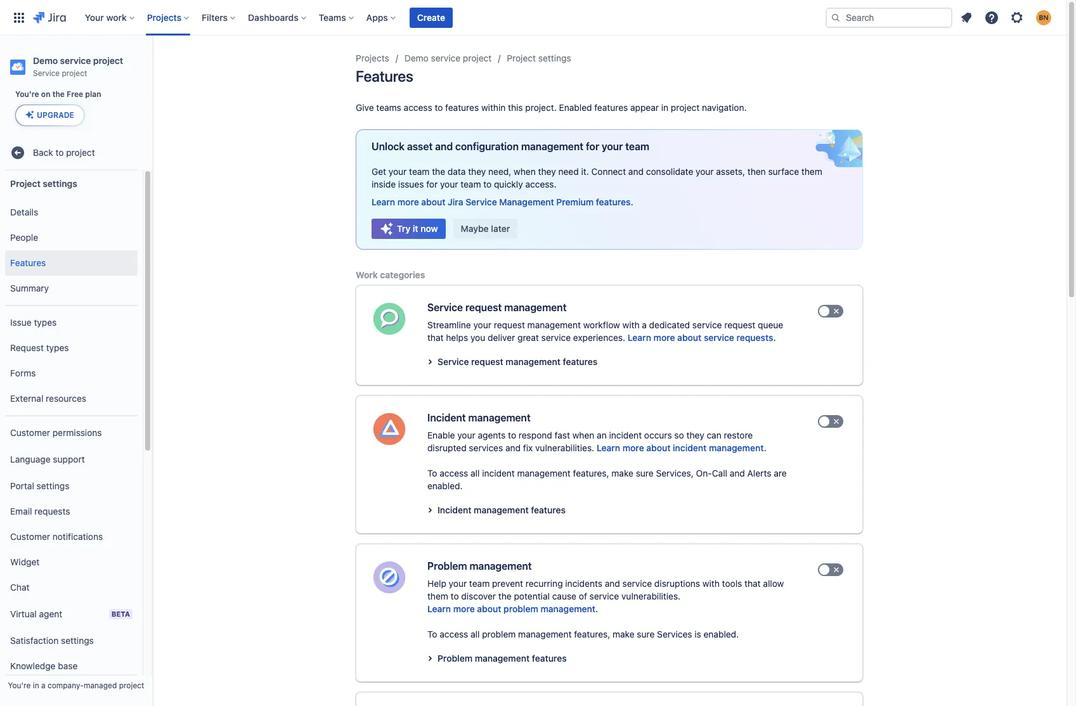Task type: locate. For each thing, give the bounding box(es) containing it.
discover
[[461, 591, 496, 602]]

types for issue types
[[34, 317, 57, 328]]

agent
[[39, 609, 62, 620]]

service left requests.
[[704, 332, 734, 343]]

projects down the apps at the top of page
[[356, 53, 389, 63]]

0 vertical spatial management.
[[709, 443, 767, 454]]

more for learn more about service requests.
[[654, 332, 675, 343]]

group
[[5, 196, 138, 305], [5, 305, 138, 416], [5, 416, 138, 707]]

project
[[507, 53, 536, 63], [10, 178, 40, 189]]

incident down 'so'
[[673, 443, 707, 454]]

settings inside satisfaction settings link
[[61, 635, 94, 646]]

to inside get your team the data they need, when they need it. connect and consolidate your assets, then surface them inside issues for your team to quickly access.
[[484, 179, 492, 190]]

project settings down back
[[10, 178, 77, 189]]

when inside get your team the data they need, when they need it. connect and consolidate your assets, then surface them inside issues for your team to quickly access.
[[514, 166, 536, 177]]

0 vertical spatial with
[[623, 320, 640, 330]]

access down disrupted
[[440, 468, 468, 479]]

problem management help your team prevent recurring incidents and service disruptions with tools that allow them to discover the potential cause of service vulnerabilities. learn more about problem management.
[[428, 561, 784, 615]]

to down disrupted
[[428, 468, 437, 479]]

features
[[445, 102, 479, 113], [595, 102, 628, 113], [563, 356, 598, 367], [531, 505, 566, 516], [532, 653, 567, 664]]

service up streamline
[[428, 302, 463, 313]]

notifications image
[[959, 10, 974, 25]]

more down issues
[[398, 197, 419, 207]]

work
[[356, 270, 378, 280]]

all inside to access all incident management features, make sure services, on-call and alerts are enabled.
[[471, 468, 480, 479]]

enabled.
[[428, 481, 463, 492], [704, 629, 739, 640]]

customer for customer notifications
[[10, 531, 50, 542]]

1 vertical spatial that
[[745, 578, 761, 589]]

dedicated
[[649, 320, 690, 330]]

1 horizontal spatial demo
[[405, 53, 429, 63]]

features up summary
[[10, 257, 46, 268]]

access right teams on the top of the page
[[404, 102, 432, 113]]

them right the surface on the top of page
[[802, 166, 823, 177]]

about down "discover"
[[477, 604, 501, 615]]

management. down restore
[[709, 443, 767, 454]]

experiences.
[[573, 332, 625, 343]]

services
[[469, 443, 503, 454]]

2 to from the top
[[428, 629, 437, 640]]

project settings
[[507, 53, 571, 63], [10, 178, 77, 189]]

data
[[448, 166, 466, 177]]

0 horizontal spatial projects
[[147, 12, 182, 23]]

problem inside problem management help your team prevent recurring incidents and service disruptions with tools that allow them to discover the potential cause of service vulnerabilities. learn more about problem management.
[[504, 604, 538, 615]]

0 vertical spatial customer
[[10, 427, 50, 438]]

they up access.
[[538, 166, 556, 177]]

when left an
[[573, 430, 595, 441]]

0 horizontal spatial when
[[514, 166, 536, 177]]

portal settings
[[10, 481, 69, 491]]

service right great
[[541, 332, 571, 343]]

you're down knowledge on the left bottom of page
[[8, 681, 31, 691]]

features, for problem management
[[574, 629, 610, 640]]

settings up knowledge base link
[[61, 635, 94, 646]]

about down occurs
[[647, 443, 671, 454]]

1 customer from the top
[[10, 427, 50, 438]]

customer notifications link
[[5, 525, 138, 550]]

1 horizontal spatial with
[[703, 578, 720, 589]]

incident inside to access all incident management features, make sure services, on-call and alerts are enabled.
[[482, 468, 515, 479]]

and left "fix"
[[506, 443, 521, 454]]

so
[[675, 430, 684, 441]]

and right call
[[730, 468, 745, 479]]

about inside learn more about jira service management premium features. link
[[421, 197, 446, 207]]

service inside demo service project service project
[[60, 55, 91, 66]]

1 vertical spatial incident
[[438, 505, 472, 516]]

incident inside the incident management enable your agents to respond fast when an incident occurs so they can restore disrupted services and fix vulnerabilities.
[[428, 412, 466, 424]]

it.
[[581, 166, 589, 177]]

that right tools
[[745, 578, 761, 589]]

satisfaction settings
[[10, 635, 94, 646]]

they right 'so'
[[687, 430, 705, 441]]

the down 'prevent'
[[498, 591, 512, 602]]

your
[[602, 141, 623, 152], [389, 166, 407, 177], [696, 166, 714, 177], [440, 179, 458, 190], [474, 320, 492, 330], [458, 430, 476, 441], [449, 578, 467, 589]]

your inside the incident management enable your agents to respond fast when an incident occurs so they can restore disrupted services and fix vulnerabilities.
[[458, 430, 476, 441]]

details collapsed image for problem
[[422, 651, 438, 667]]

settings image
[[1010, 10, 1025, 25]]

0 vertical spatial incident
[[609, 430, 642, 441]]

incident up enable
[[428, 412, 466, 424]]

about down dedicated
[[678, 332, 702, 343]]

1 vertical spatial the
[[432, 166, 445, 177]]

service down helps
[[438, 356, 469, 367]]

1 horizontal spatial vulnerabilities.
[[622, 591, 681, 602]]

apps button
[[363, 7, 401, 28]]

satisfaction
[[10, 635, 59, 646]]

management inside the incident management enable your agents to respond fast when an incident occurs so they can restore disrupted services and fix vulnerabilities.
[[468, 412, 531, 424]]

1 group from the top
[[5, 196, 138, 305]]

problem inside button
[[438, 653, 473, 664]]

service right jira
[[466, 197, 497, 207]]

to right the 'agents'
[[508, 430, 516, 441]]

1 horizontal spatial incident
[[609, 430, 642, 441]]

demo down primary element
[[405, 53, 429, 63]]

1 horizontal spatial features
[[356, 67, 413, 85]]

occurs
[[644, 430, 672, 441]]

1 vertical spatial for
[[426, 179, 438, 190]]

learn
[[372, 197, 395, 207], [628, 332, 651, 343], [597, 443, 620, 454], [428, 604, 451, 615]]

problem for problem management features
[[438, 653, 473, 664]]

0 vertical spatial enabled.
[[428, 481, 463, 492]]

0 vertical spatial projects
[[147, 12, 182, 23]]

2 customer from the top
[[10, 531, 50, 542]]

1 vertical spatial problem
[[438, 653, 473, 664]]

demo up on
[[33, 55, 58, 66]]

0 vertical spatial them
[[802, 166, 823, 177]]

1 horizontal spatial a
[[642, 320, 647, 330]]

settings for portal settings link
[[37, 481, 69, 491]]

1 vertical spatial access
[[440, 468, 468, 479]]

jira image
[[33, 10, 66, 25], [33, 10, 66, 25]]

service inside button
[[438, 356, 469, 367]]

your up issues
[[389, 166, 407, 177]]

group containing details
[[5, 196, 138, 305]]

with inside service request management streamline your request management workflow with a dedicated service request queue that helps you deliver great service experiences.
[[623, 320, 640, 330]]

problem down potential
[[504, 604, 538, 615]]

1 vertical spatial details collapsed image
[[422, 503, 438, 518]]

0 vertical spatial types
[[34, 317, 57, 328]]

problem up problem management features
[[482, 629, 516, 640]]

enabled. right is
[[704, 629, 739, 640]]

0 vertical spatial in
[[661, 102, 669, 113]]

search image
[[831, 12, 841, 23]]

0 vertical spatial the
[[52, 89, 65, 99]]

0 horizontal spatial with
[[623, 320, 640, 330]]

team up connect
[[626, 141, 650, 152]]

1 horizontal spatial project settings
[[507, 53, 571, 63]]

1 vertical spatial customer
[[10, 531, 50, 542]]

1 horizontal spatial they
[[538, 166, 556, 177]]

group containing customer permissions
[[5, 416, 138, 707]]

features inside group
[[10, 257, 46, 268]]

0 horizontal spatial project settings
[[10, 178, 77, 189]]

request down you at the left top of the page
[[471, 356, 504, 367]]

you're left on
[[15, 89, 39, 99]]

customer up 'language'
[[10, 427, 50, 438]]

2 horizontal spatial incident
[[673, 443, 707, 454]]

0 horizontal spatial that
[[428, 332, 444, 343]]

about for jira
[[421, 197, 446, 207]]

demo inside demo service project service project
[[33, 55, 58, 66]]

enabled. down disrupted
[[428, 481, 463, 492]]

summary link
[[5, 276, 138, 301]]

features link
[[5, 251, 138, 276]]

all down "services"
[[471, 468, 480, 479]]

about inside 'learn more about service requests.' button
[[678, 332, 702, 343]]

make down the incident management enable your agents to respond fast when an incident occurs so they can restore disrupted services and fix vulnerabilities.
[[612, 468, 634, 479]]

to for problem
[[428, 629, 437, 640]]

about for incident
[[647, 443, 671, 454]]

and inside to access all incident management features, make sure services, on-call and alerts are enabled.
[[730, 468, 745, 479]]

more up to access all incident management features, make sure services, on-call and alerts are enabled.
[[623, 443, 644, 454]]

1 vertical spatial problem
[[482, 629, 516, 640]]

incident for to access all incident management features, make sure services, on-call and alerts are enabled.
[[482, 468, 515, 479]]

learn more about service requests.
[[628, 332, 776, 343]]

about left jira
[[421, 197, 446, 207]]

service up on
[[33, 69, 60, 78]]

your work
[[85, 12, 127, 23]]

1 horizontal spatial enabled.
[[704, 629, 739, 640]]

later
[[491, 223, 510, 234]]

2 vertical spatial details collapsed image
[[422, 651, 438, 667]]

learn more about service requests. button
[[628, 332, 776, 344]]

free
[[67, 89, 83, 99]]

make for problem management
[[613, 629, 635, 640]]

team down data
[[461, 179, 481, 190]]

need,
[[489, 166, 511, 177]]

for inside get your team the data they need, when they need it. connect and consolidate your assets, then surface them inside issues for your team to quickly access.
[[426, 179, 438, 190]]

customer notifications
[[10, 531, 103, 542]]

1 vertical spatial a
[[41, 681, 45, 691]]

problem inside problem management help your team prevent recurring incidents and service disruptions with tools that allow them to discover the potential cause of service vulnerabilities. learn more about problem management.
[[428, 561, 467, 572]]

make down problem management help your team prevent recurring incidents and service disruptions with tools that allow them to discover the potential cause of service vulnerabilities. learn more about problem management.
[[613, 629, 635, 640]]

email
[[10, 506, 32, 517]]

0 vertical spatial incident
[[428, 412, 466, 424]]

sure inside to access all incident management features, make sure services, on-call and alerts are enabled.
[[636, 468, 654, 479]]

incident for incident management features
[[438, 505, 472, 516]]

for right issues
[[426, 179, 438, 190]]

they right data
[[468, 166, 486, 177]]

2 vertical spatial access
[[440, 629, 468, 640]]

1 vertical spatial with
[[703, 578, 720, 589]]

maybe
[[461, 223, 489, 234]]

learn inside problem management help your team prevent recurring incidents and service disruptions with tools that allow them to discover the potential cause of service vulnerabilities. learn more about problem management.
[[428, 604, 451, 615]]

settings up give teams access to features within this project. enabled features appear in project navigation. at top
[[538, 53, 571, 63]]

a left dedicated
[[642, 320, 647, 330]]

asset
[[407, 141, 433, 152]]

more for learn more about jira service management premium features.
[[398, 197, 419, 207]]

that inside service request management streamline your request management workflow with a dedicated service request queue that helps you deliver great service experiences.
[[428, 332, 444, 343]]

team up issues
[[409, 166, 430, 177]]

incident inside button
[[673, 443, 707, 454]]

incident down disrupted
[[438, 505, 472, 516]]

about inside learn more about incident management. button
[[647, 443, 671, 454]]

details link
[[5, 200, 138, 225]]

request inside button
[[471, 356, 504, 367]]

1 vertical spatial you're
[[8, 681, 31, 691]]

can
[[707, 430, 722, 441]]

1 vertical spatial all
[[471, 629, 480, 640]]

consolidate
[[646, 166, 694, 177]]

more down dedicated
[[654, 332, 675, 343]]

learn down dedicated
[[628, 332, 651, 343]]

project up the details
[[10, 178, 40, 189]]

deliver
[[488, 332, 515, 343]]

a inside service request management streamline your request management workflow with a dedicated service request queue that helps you deliver great service experiences.
[[642, 320, 647, 330]]

0 vertical spatial problem
[[504, 604, 538, 615]]

to
[[428, 468, 437, 479], [428, 629, 437, 640]]

maybe later button
[[453, 219, 518, 239]]

you're for you're in a company-managed project
[[8, 681, 31, 691]]

and inside problem management help your team prevent recurring incidents and service disruptions with tools that allow them to discover the potential cause of service vulnerabilities. learn more about problem management.
[[605, 578, 620, 589]]

1 to from the top
[[428, 468, 437, 479]]

0 horizontal spatial in
[[33, 681, 39, 691]]

1 vertical spatial types
[[46, 342, 69, 353]]

0 horizontal spatial features
[[10, 257, 46, 268]]

0 horizontal spatial project
[[10, 178, 40, 189]]

portal settings link
[[5, 474, 138, 499]]

3 group from the top
[[5, 416, 138, 707]]

1 horizontal spatial that
[[745, 578, 761, 589]]

incident
[[428, 412, 466, 424], [438, 505, 472, 516]]

access
[[404, 102, 432, 113], [440, 468, 468, 479], [440, 629, 468, 640]]

1 vertical spatial enabled.
[[704, 629, 739, 640]]

0 vertical spatial all
[[471, 468, 480, 479]]

problem
[[504, 604, 538, 615], [482, 629, 516, 640]]

0 horizontal spatial enabled.
[[428, 481, 463, 492]]

the right on
[[52, 89, 65, 99]]

projects inside popup button
[[147, 12, 182, 23]]

learn down inside
[[372, 197, 395, 207]]

them inside get your team the data they need, when they need it. connect and consolidate your assets, then surface them inside issues for your team to quickly access.
[[802, 166, 823, 177]]

about inside problem management help your team prevent recurring incidents and service disruptions with tools that allow them to discover the potential cause of service vulnerabilities. learn more about problem management.
[[477, 604, 501, 615]]

0 vertical spatial for
[[586, 141, 599, 152]]

project right managed
[[119, 681, 144, 691]]

0 horizontal spatial management.
[[541, 604, 598, 615]]

navigation.
[[702, 102, 747, 113]]

types inside 'link'
[[34, 317, 57, 328]]

projects right the work
[[147, 12, 182, 23]]

that
[[428, 332, 444, 343], [745, 578, 761, 589]]

1 details collapsed image from the top
[[422, 355, 438, 370]]

0 vertical spatial you're
[[15, 89, 39, 99]]

types down issue types 'link'
[[46, 342, 69, 353]]

is
[[695, 629, 701, 640]]

1 horizontal spatial in
[[661, 102, 669, 113]]

features, down of at bottom right
[[574, 629, 610, 640]]

a down knowledge base
[[41, 681, 45, 691]]

sure left services
[[637, 629, 655, 640]]

with
[[623, 320, 640, 330], [703, 578, 720, 589]]

project settings link
[[507, 51, 571, 66]]

1 horizontal spatial management.
[[709, 443, 767, 454]]

1 vertical spatial vulnerabilities.
[[622, 591, 681, 602]]

request up requests.
[[725, 320, 756, 330]]

sure left services,
[[636, 468, 654, 479]]

of
[[579, 591, 587, 602]]

them
[[802, 166, 823, 177], [428, 591, 448, 602]]

requests.
[[737, 332, 776, 343]]

vulnerabilities. down fast
[[535, 443, 594, 454]]

projects for projects link
[[356, 53, 389, 63]]

your right help
[[449, 578, 467, 589]]

0 vertical spatial a
[[642, 320, 647, 330]]

0 vertical spatial when
[[514, 166, 536, 177]]

dashboards
[[248, 12, 299, 23]]

1 vertical spatial management.
[[541, 604, 598, 615]]

request
[[466, 302, 502, 313], [494, 320, 525, 330], [725, 320, 756, 330], [471, 356, 504, 367]]

service left disruptions
[[623, 578, 652, 589]]

teams button
[[315, 7, 359, 28]]

2 horizontal spatial the
[[498, 591, 512, 602]]

with left tools
[[703, 578, 720, 589]]

your up you at the left top of the page
[[474, 320, 492, 330]]

types right the issue
[[34, 317, 57, 328]]

settings inside portal settings link
[[37, 481, 69, 491]]

allow
[[763, 578, 784, 589]]

0 vertical spatial to
[[428, 468, 437, 479]]

back to project link
[[5, 140, 147, 166]]

and right incidents
[[605, 578, 620, 589]]

1 vertical spatial features
[[10, 257, 46, 268]]

2 horizontal spatial they
[[687, 430, 705, 441]]

summary
[[10, 283, 49, 294]]

2 all from the top
[[471, 629, 480, 640]]

managed
[[84, 681, 117, 691]]

1 vertical spatial when
[[573, 430, 595, 441]]

1 vertical spatial features,
[[574, 629, 610, 640]]

learn for learn more about incident management.
[[597, 443, 620, 454]]

customer for customer permissions
[[10, 427, 50, 438]]

make inside to access all incident management features, make sure services, on-call and alerts are enabled.
[[612, 468, 634, 479]]

in down knowledge on the left bottom of page
[[33, 681, 39, 691]]

features, down an
[[573, 468, 609, 479]]

3 details collapsed image from the top
[[422, 651, 438, 667]]

management. down the "cause"
[[541, 604, 598, 615]]

base
[[58, 661, 78, 672]]

when up quickly
[[514, 166, 536, 177]]

1 vertical spatial project
[[10, 178, 40, 189]]

settings for project settings link
[[538, 53, 571, 63]]

project up within
[[463, 53, 492, 63]]

more down "discover"
[[453, 604, 475, 615]]

1 vertical spatial to
[[428, 629, 437, 640]]

access.
[[526, 179, 557, 190]]

incident
[[609, 430, 642, 441], [673, 443, 707, 454], [482, 468, 515, 479]]

sure for problem management
[[637, 629, 655, 640]]

2 vertical spatial the
[[498, 591, 512, 602]]

1 vertical spatial make
[[613, 629, 635, 640]]

on
[[41, 89, 50, 99]]

incident inside button
[[438, 505, 472, 516]]

give teams access to features within this project. enabled features appear in project navigation.
[[356, 102, 747, 113]]

that down streamline
[[428, 332, 444, 343]]

when
[[514, 166, 536, 177], [573, 430, 595, 441]]

enabled
[[559, 102, 592, 113]]

it
[[413, 223, 418, 234]]

knowledge
[[10, 661, 56, 672]]

in right appear
[[661, 102, 669, 113]]

2 group from the top
[[5, 305, 138, 416]]

0 vertical spatial project
[[507, 53, 536, 63]]

1 horizontal spatial the
[[432, 166, 445, 177]]

1 vertical spatial incident
[[673, 443, 707, 454]]

back to project
[[33, 147, 95, 158]]

details collapsed image
[[422, 355, 438, 370], [422, 503, 438, 518], [422, 651, 438, 667]]

features inside the service request management features button
[[563, 356, 598, 367]]

types for request types
[[46, 342, 69, 353]]

get your team the data they need, when they need it. connect and consolidate your assets, then surface them inside issues for your team to quickly access.
[[372, 166, 823, 190]]

2 details collapsed image from the top
[[422, 503, 438, 518]]

make
[[612, 468, 634, 479], [613, 629, 635, 640]]

with right the "workflow"
[[623, 320, 640, 330]]

learn down help
[[428, 604, 451, 615]]

1 vertical spatial projects
[[356, 53, 389, 63]]

2 vertical spatial incident
[[482, 468, 515, 479]]

1 all from the top
[[471, 468, 480, 479]]

team
[[626, 141, 650, 152], [409, 166, 430, 177], [461, 179, 481, 190], [469, 578, 490, 589]]

to inside to access all incident management features, make sure services, on-call and alerts are enabled.
[[428, 468, 437, 479]]

0 vertical spatial vulnerabilities.
[[535, 443, 594, 454]]

vulnerabilities. inside problem management help your team prevent recurring incidents and service disruptions with tools that allow them to discover the potential cause of service vulnerabilities. learn more about problem management.
[[622, 591, 681, 602]]

incident down "services"
[[482, 468, 515, 479]]

incident inside the incident management enable your agents to respond fast when an incident occurs so they can restore disrupted services and fix vulnerabilities.
[[609, 430, 642, 441]]

details collapsed image for incident
[[422, 503, 438, 518]]

0 horizontal spatial the
[[52, 89, 65, 99]]

your work button
[[81, 7, 139, 28]]

1 vertical spatial sure
[[637, 629, 655, 640]]

tools
[[722, 578, 742, 589]]

0 vertical spatial sure
[[636, 468, 654, 479]]

enable
[[428, 430, 455, 441]]

0 vertical spatial problem
[[428, 561, 467, 572]]

beta
[[112, 610, 130, 619]]

0 horizontal spatial them
[[428, 591, 448, 602]]

settings up requests
[[37, 481, 69, 491]]

to inside problem management help your team prevent recurring incidents and service disruptions with tools that allow them to discover the potential cause of service vulnerabilities. learn more about problem management.
[[451, 591, 459, 602]]

0 horizontal spatial incident
[[482, 468, 515, 479]]

banner
[[0, 0, 1067, 36]]

project right back
[[66, 147, 95, 158]]

all for problem
[[471, 629, 480, 640]]

project up this
[[507, 53, 536, 63]]

0 vertical spatial make
[[612, 468, 634, 479]]

projects button
[[143, 7, 194, 28]]

disruptions
[[655, 578, 700, 589]]

0 vertical spatial features,
[[573, 468, 609, 479]]

more for learn more about incident management.
[[623, 443, 644, 454]]

1 horizontal spatial when
[[573, 430, 595, 441]]

features, inside to access all incident management features, make sure services, on-call and alerts are enabled.
[[573, 468, 609, 479]]

1 horizontal spatial them
[[802, 166, 823, 177]]

settings inside project settings link
[[538, 53, 571, 63]]

to down need,
[[484, 179, 492, 190]]

0 vertical spatial that
[[428, 332, 444, 343]]

your up disrupted
[[458, 430, 476, 441]]

1 horizontal spatial projects
[[356, 53, 389, 63]]

0 horizontal spatial vulnerabilities.
[[535, 443, 594, 454]]

about for service
[[678, 332, 702, 343]]

0 horizontal spatial for
[[426, 179, 438, 190]]

to down help
[[428, 629, 437, 640]]

for up it. on the top right of the page
[[586, 141, 599, 152]]

0 vertical spatial details collapsed image
[[422, 355, 438, 370]]

1 vertical spatial them
[[428, 591, 448, 602]]

1 vertical spatial in
[[33, 681, 39, 691]]

projects for projects popup button
[[147, 12, 182, 23]]

1 horizontal spatial for
[[586, 141, 599, 152]]

language
[[10, 454, 50, 465]]

access inside to access all incident management features, make sure services, on-call and alerts are enabled.
[[440, 468, 468, 479]]

your left assets,
[[696, 166, 714, 177]]

call
[[712, 468, 728, 479]]

the left data
[[432, 166, 445, 177]]



Task type: vqa. For each thing, say whether or not it's contained in the screenshot.
the bottommost "service"
no



Task type: describe. For each thing, give the bounding box(es) containing it.
queue
[[758, 320, 784, 330]]

categories
[[380, 270, 425, 280]]

incident management enable your agents to respond fast when an incident occurs so they can restore disrupted services and fix vulnerabilities.
[[428, 412, 753, 454]]

fast
[[555, 430, 570, 441]]

an
[[597, 430, 607, 441]]

management inside to access all incident management features, make sure services, on-call and alerts are enabled.
[[517, 468, 571, 479]]

plan
[[85, 89, 101, 99]]

0 horizontal spatial they
[[468, 166, 486, 177]]

service up "learn more about service requests."
[[693, 320, 722, 330]]

project up free
[[62, 69, 87, 78]]

issues
[[398, 179, 424, 190]]

when inside the incident management enable your agents to respond fast when an incident occurs so they can restore disrupted services and fix vulnerabilities.
[[573, 430, 595, 441]]

unlock
[[372, 141, 405, 152]]

you're in a company-managed project
[[8, 681, 144, 691]]

appswitcher icon image
[[11, 10, 27, 25]]

issue
[[10, 317, 32, 328]]

create
[[417, 12, 445, 23]]

problem for problem management help your team prevent recurring incidents and service disruptions with tools that allow them to discover the potential cause of service vulnerabilities. learn more about problem management.
[[428, 561, 467, 572]]

customer permissions
[[10, 427, 102, 438]]

give
[[356, 102, 374, 113]]

features inside problem management features button
[[532, 653, 567, 664]]

virtual
[[10, 609, 37, 620]]

helps
[[446, 332, 468, 343]]

issue types link
[[5, 310, 138, 336]]

demo for demo service project service project
[[33, 55, 58, 66]]

upgrade
[[37, 110, 74, 120]]

enabled. inside to access all incident management features, make sure services, on-call and alerts are enabled.
[[428, 481, 463, 492]]

your up connect
[[602, 141, 623, 152]]

try
[[397, 223, 411, 234]]

requests
[[34, 506, 70, 517]]

0 horizontal spatial a
[[41, 681, 45, 691]]

and right 'asset'
[[435, 141, 453, 152]]

notifications
[[53, 531, 103, 542]]

with inside problem management help your team prevent recurring incidents and service disruptions with tools that allow them to discover the potential cause of service vulnerabilities. learn more about problem management.
[[703, 578, 720, 589]]

to for incident
[[428, 468, 437, 479]]

service down create button
[[431, 53, 461, 63]]

settings down 'back to project'
[[43, 178, 77, 189]]

incident management features button
[[422, 503, 566, 518]]

within
[[481, 102, 506, 113]]

features inside incident management features button
[[531, 505, 566, 516]]

maybe later
[[461, 223, 510, 234]]

the inside get your team the data they need, when they need it. connect and consolidate your assets, then surface them inside issues for your team to quickly access.
[[432, 166, 445, 177]]

primary element
[[8, 0, 826, 35]]

project up plan
[[93, 55, 123, 66]]

0 vertical spatial access
[[404, 102, 432, 113]]

banner containing your work
[[0, 0, 1067, 36]]

resources
[[46, 393, 86, 404]]

you're on the free plan
[[15, 89, 101, 99]]

learn more about incident management. button
[[597, 442, 767, 455]]

widget link
[[5, 550, 138, 575]]

fix
[[523, 443, 533, 454]]

request
[[10, 342, 44, 353]]

learn for learn more about jira service management premium features.
[[372, 197, 395, 207]]

incident for learn more about incident management.
[[673, 443, 707, 454]]

assets,
[[716, 166, 745, 177]]

to right teams on the top of the page
[[435, 102, 443, 113]]

make for incident management
[[612, 468, 634, 479]]

management. inside button
[[709, 443, 767, 454]]

quickly
[[494, 179, 523, 190]]

learn for learn more about service requests.
[[628, 332, 651, 343]]

you're for you're on the free plan
[[15, 89, 39, 99]]

details
[[10, 207, 38, 217]]

support
[[53, 454, 85, 465]]

knowledge base link
[[5, 654, 138, 679]]

project.
[[525, 102, 557, 113]]

service inside service request management streamline your request management workflow with a dedicated service request queue that helps you deliver great service experiences.
[[428, 302, 463, 313]]

and inside the incident management enable your agents to respond fast when an incident occurs so they can restore disrupted services and fix vulnerabilities.
[[506, 443, 521, 454]]

projects link
[[356, 51, 389, 66]]

them inside problem management help your team prevent recurring incidents and service disruptions with tools that allow them to discover the potential cause of service vulnerabilities. learn more about problem management.
[[428, 591, 448, 602]]

project left 'navigation.'
[[671, 102, 700, 113]]

problem management features
[[438, 653, 567, 664]]

demo service project service project
[[33, 55, 123, 78]]

more inside problem management help your team prevent recurring incidents and service disruptions with tools that allow them to discover the potential cause of service vulnerabilities. learn more about problem management.
[[453, 604, 475, 615]]

language support
[[10, 454, 85, 465]]

sure for incident management
[[636, 468, 654, 479]]

service inside button
[[704, 332, 734, 343]]

request up you at the left top of the page
[[466, 302, 502, 313]]

access for problem
[[440, 629, 468, 640]]

to access all incident management features, make sure services, on-call and alerts are enabled.
[[428, 468, 787, 492]]

incident management features
[[438, 505, 566, 516]]

the inside problem management help your team prevent recurring incidents and service disruptions with tools that allow them to discover the potential cause of service vulnerabilities. learn more about problem management.
[[498, 591, 512, 602]]

all for incident
[[471, 468, 480, 479]]

service right of at bottom right
[[590, 591, 619, 602]]

your inside service request management streamline your request management workflow with a dedicated service request queue that helps you deliver great service experiences.
[[474, 320, 492, 330]]

that inside problem management help your team prevent recurring incidents and service disruptions with tools that allow them to discover the potential cause of service vulnerabilities. learn more about problem management.
[[745, 578, 761, 589]]

alerts
[[748, 468, 772, 479]]

to access all problem management features, make sure services is enabled.
[[428, 629, 739, 640]]

your profile and settings image
[[1036, 10, 1052, 25]]

they inside the incident management enable your agents to respond fast when an incident occurs so they can restore disrupted services and fix vulnerabilities.
[[687, 430, 705, 441]]

recurring
[[526, 578, 563, 589]]

work
[[106, 12, 127, 23]]

create button
[[410, 7, 453, 28]]

features, for incident management
[[573, 468, 609, 479]]

to right back
[[56, 147, 64, 158]]

people
[[10, 232, 38, 243]]

request types link
[[5, 336, 138, 361]]

service request management features
[[438, 356, 598, 367]]

vulnerabilities. inside the incident management enable your agents to respond fast when an incident occurs so they can restore disrupted services and fix vulnerabilities.
[[535, 443, 594, 454]]

management inside problem management help your team prevent recurring incidents and service disruptions with tools that allow them to discover the potential cause of service vulnerabilities. learn more about problem management.
[[470, 561, 532, 572]]

to inside the incident management enable your agents to respond fast when an incident occurs so they can restore disrupted services and fix vulnerabilities.
[[508, 430, 516, 441]]

1 vertical spatial project settings
[[10, 178, 77, 189]]

0 vertical spatial features
[[356, 67, 413, 85]]

learn more about incident management.
[[597, 443, 767, 454]]

customer permissions link
[[5, 421, 138, 446]]

now
[[421, 223, 438, 234]]

services,
[[656, 468, 694, 479]]

streamline
[[428, 320, 471, 330]]

company-
[[48, 681, 84, 691]]

widget
[[10, 557, 40, 568]]

access for incident
[[440, 468, 468, 479]]

sidebar navigation image
[[138, 51, 166, 76]]

demo service project link
[[405, 51, 492, 66]]

group containing issue types
[[5, 305, 138, 416]]

and inside get your team the data they need, when they need it. connect and consolidate your assets, then surface them inside issues for your team to quickly access.
[[629, 166, 644, 177]]

inside
[[372, 179, 396, 190]]

unlock asset and configuration management for your team
[[372, 141, 650, 152]]

forms link
[[5, 361, 138, 386]]

are
[[774, 468, 787, 479]]

learn more about jira service management premium features. link
[[372, 196, 634, 209]]

language support link
[[5, 446, 138, 474]]

Search field
[[826, 7, 953, 28]]

disrupted
[[428, 443, 467, 454]]

filters
[[202, 12, 228, 23]]

request up "deliver"
[[494, 320, 525, 330]]

your down data
[[440, 179, 458, 190]]

service inside demo service project service project
[[33, 69, 60, 78]]

1 horizontal spatial project
[[507, 53, 536, 63]]

potential
[[514, 591, 550, 602]]

your inside problem management help your team prevent recurring incidents and service disruptions with tools that allow them to discover the potential cause of service vulnerabilities. learn more about problem management.
[[449, 578, 467, 589]]

0 vertical spatial project settings
[[507, 53, 571, 63]]

incident for incident management enable your agents to respond fast when an incident occurs so they can restore disrupted services and fix vulnerabilities.
[[428, 412, 466, 424]]

learn more about problem management. button
[[428, 603, 598, 616]]

management. inside problem management help your team prevent recurring incidents and service disruptions with tools that allow them to discover the potential cause of service vulnerabilities. learn more about problem management.
[[541, 604, 598, 615]]

external resources
[[10, 393, 86, 404]]

this
[[508, 102, 523, 113]]

cause
[[552, 591, 577, 602]]

services
[[657, 629, 692, 640]]

settings for satisfaction settings link
[[61, 635, 94, 646]]

need
[[559, 166, 579, 177]]

respond
[[519, 430, 552, 441]]

demo service project
[[405, 53, 492, 63]]

team inside problem management help your team prevent recurring incidents and service disruptions with tools that allow them to discover the potential cause of service vulnerabilities. learn more about problem management.
[[469, 578, 490, 589]]

apps
[[366, 12, 388, 23]]

try it now link
[[372, 219, 446, 239]]

learn more about jira service management premium features.
[[372, 197, 634, 207]]

restore
[[724, 430, 753, 441]]

try it now
[[397, 223, 438, 234]]

demo for demo service project
[[405, 53, 429, 63]]

features.
[[596, 197, 634, 207]]

external resources link
[[5, 386, 138, 412]]

help image
[[984, 10, 1000, 25]]



